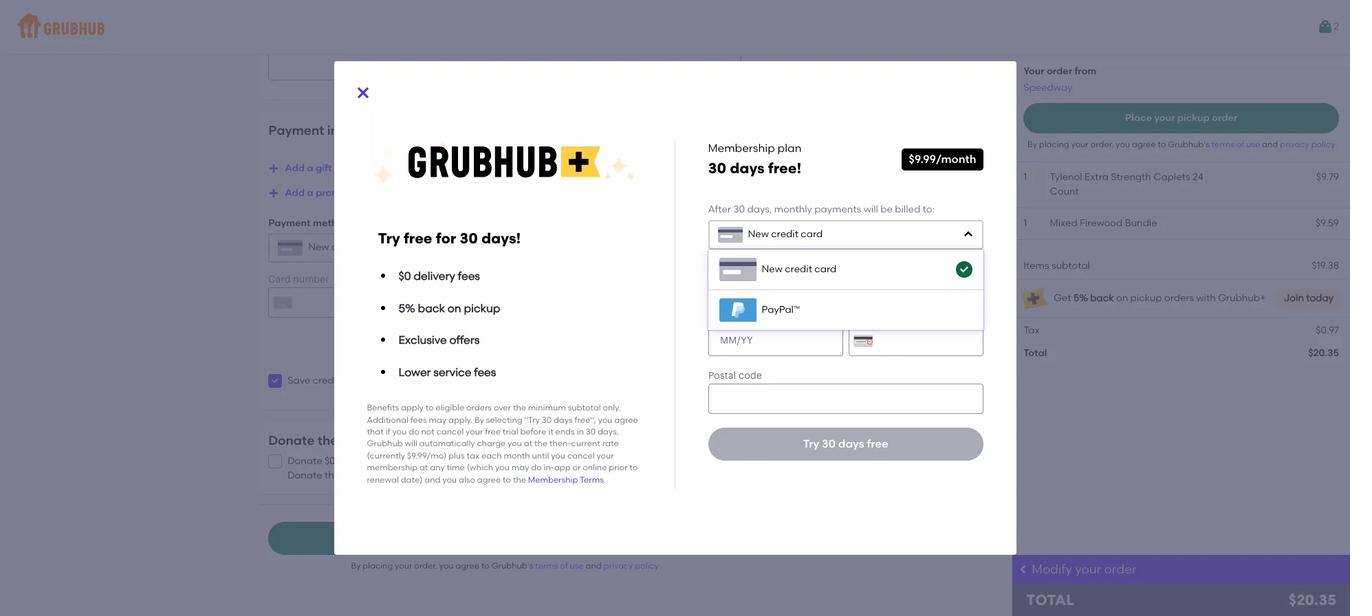 Task type: locate. For each thing, give the bounding box(es) containing it.
subtotal inside benefits apply to eligible orders over the minimum subtotal only. additional fees may apply. by selecting "try 30 days free", you agree that if you do not cancel your free trial before it ends in 30 days, grubhub will automatically charge you at the then-current rate (currently $9.99/mo) plus tax each month until you cancel your membership at any time (which you may do in-app or online prior to renewal date) and you also agree to the
[[568, 403, 601, 413]]

1 horizontal spatial terms of use link
[[1212, 140, 1263, 149]]

will
[[864, 204, 879, 216], [405, 439, 417, 449]]

with
[[1197, 293, 1216, 304]]

svg image
[[268, 163, 279, 174], [963, 229, 974, 240], [721, 242, 732, 253], [959, 264, 970, 275], [271, 377, 279, 385], [271, 458, 279, 466]]

1 horizontal spatial order,
[[1091, 140, 1114, 149]]

do
[[409, 427, 419, 437], [531, 463, 542, 473]]

terms of use .
[[382, 470, 444, 481]]

0 vertical spatial subtotal
[[1052, 260, 1090, 272]]

to inside by checking this box you agree to the donate the change
[[639, 456, 648, 467]]

membership for 30
[[708, 142, 775, 155]]

after
[[708, 204, 731, 216]]

1 horizontal spatial policy
[[1312, 140, 1336, 149]]

get
[[1054, 293, 1072, 304]]

0 horizontal spatial may
[[429, 415, 447, 425]]

before
[[520, 427, 547, 437]]

. left time
[[442, 470, 444, 481]]

1 vertical spatial will
[[405, 439, 417, 449]]

donate
[[268, 433, 315, 449], [288, 456, 322, 467], [288, 470, 322, 481]]

at down before at left
[[524, 439, 533, 449]]

0 horizontal spatial days,
[[598, 427, 619, 437]]

your inside button
[[1155, 112, 1175, 124]]

terms down donate $0.65 to grubhub community fund. at the left of page
[[382, 470, 410, 481]]

on up offers
[[448, 302, 461, 315]]

0 horizontal spatial and
[[425, 475, 441, 485]]

2 vertical spatial days
[[839, 437, 865, 450]]

. down online at the bottom left of page
[[604, 475, 606, 485]]

0 vertical spatial new credit card
[[748, 228, 823, 240]]

1 horizontal spatial membership
[[708, 142, 775, 155]]

cancel up or
[[568, 451, 595, 461]]

membership terms .
[[528, 475, 606, 485]]

additional
[[367, 415, 409, 425]]

agree inside by checking this box you agree to the donate the change
[[609, 456, 636, 467]]

fees down apply
[[410, 415, 427, 425]]

code
[[349, 187, 373, 199]]

(which
[[467, 463, 493, 473]]

agree
[[1133, 140, 1156, 149], [615, 415, 638, 425], [609, 456, 636, 467], [477, 475, 501, 485], [456, 561, 480, 571]]

add inside button
[[285, 162, 305, 174]]

0 vertical spatial privacy
[[1280, 140, 1310, 149]]

a for promo
[[307, 187, 313, 199]]

fees inside benefits apply to eligible orders over the minimum subtotal only. additional fees may apply. by selecting "try 30 days free", you agree that if you do not cancel your free trial before it ends in 30 days, grubhub will automatically charge you at the then-current rate (currently $9.99/mo) plus tax each month until you cancel your membership at any time (which you may do in-app or online prior to renewal date) and you also agree to the
[[410, 415, 427, 425]]

pickup right place
[[1178, 112, 1210, 124]]

current
[[571, 439, 601, 449]]

0 horizontal spatial placing
[[363, 561, 393, 571]]

0 vertical spatial use
[[1247, 140, 1261, 149]]

5% right get
[[1074, 293, 1088, 304]]

a left promo
[[307, 187, 313, 199]]

1 vertical spatial terms of use link
[[535, 561, 586, 571]]

new credit card down "method"
[[308, 242, 383, 253]]

bundle
[[1125, 217, 1158, 229]]

1 horizontal spatial placing
[[1039, 140, 1070, 149]]

join today
[[1284, 293, 1334, 304]]

subtotal
[[1052, 260, 1090, 272], [568, 403, 601, 413]]

subtotal up get
[[1052, 260, 1090, 272]]

membership plan 30 days free!
[[708, 142, 802, 177]]

promo
[[316, 187, 347, 199]]

grubhub inside benefits apply to eligible orders over the minimum subtotal only. additional fees may apply. by selecting "try 30 days free", you agree that if you do not cancel your free trial before it ends in 30 days, grubhub will automatically charge you at the then-current rate (currently $9.99/mo) plus tax each month until you cancel your membership at any time (which you may do in-app or online prior to renewal date) and you also agree to the
[[367, 439, 403, 449]]

order,
[[1091, 140, 1114, 149], [414, 561, 438, 571]]

svg image up information
[[355, 85, 371, 101]]

1
[[1024, 172, 1027, 183], [1024, 217, 1027, 229]]

after 30 days, monthly payments will be billed to:
[[708, 204, 935, 216]]

payment information
[[268, 123, 400, 138]]

2 horizontal spatial days
[[839, 437, 865, 450]]

0 vertical spatial terms
[[1212, 140, 1235, 149]]

1 vertical spatial use
[[570, 561, 584, 571]]

that
[[367, 427, 384, 437]]

days
[[730, 160, 765, 177], [554, 415, 573, 425], [839, 437, 865, 450]]

free
[[404, 230, 432, 247], [485, 427, 501, 437], [867, 437, 889, 450]]

pickup
[[1178, 112, 1210, 124], [1131, 293, 1162, 304], [464, 302, 500, 315]]

1 a from the top
[[307, 162, 313, 174]]

the down checking
[[513, 475, 526, 485]]

1 payment from the top
[[268, 123, 324, 138]]

0 horizontal spatial .
[[442, 470, 444, 481]]

orders left with
[[1165, 293, 1194, 304]]

payment up add a gift card button
[[268, 123, 324, 138]]

privacy
[[1280, 140, 1310, 149], [604, 561, 633, 571]]

days, up rate
[[598, 427, 619, 437]]

0 vertical spatial 1
[[1024, 172, 1027, 183]]

try for try free for 30 days!
[[378, 230, 400, 247]]

add for add a gift card
[[285, 162, 305, 174]]

2 vertical spatial of
[[560, 561, 568, 571]]

grubhub up renewal
[[363, 456, 405, 467]]

your order from speedway
[[1024, 65, 1097, 93]]

0 horizontal spatial try
[[378, 230, 400, 247]]

0 vertical spatial order
[[1047, 65, 1073, 77]]

5%
[[1074, 293, 1088, 304], [399, 302, 415, 315]]

0 vertical spatial new
[[748, 228, 769, 240]]

back right get
[[1091, 293, 1114, 304]]

change
[[342, 470, 380, 481]]

2 payment from the top
[[268, 218, 311, 229]]

do left in-
[[531, 463, 542, 473]]

mixed
[[1050, 217, 1078, 229]]

0 horizontal spatial by placing your order, you agree to grubhub's terms of use and privacy policy
[[351, 561, 659, 571]]

1 vertical spatial grubhub's
[[492, 561, 533, 571]]

0 vertical spatial grubhub
[[367, 439, 403, 449]]

2 vertical spatial donate
[[288, 470, 322, 481]]

2 horizontal spatial pickup
[[1178, 112, 1210, 124]]

svg image inside add a promo code button
[[268, 188, 279, 199]]

1 vertical spatial 1
[[1024, 217, 1027, 229]]

1 vertical spatial by placing your order, you agree to grubhub's terms of use and privacy policy
[[351, 561, 659, 571]]

0 vertical spatial fees
[[458, 270, 480, 283]]

2 a from the top
[[307, 187, 313, 199]]

1 vertical spatial do
[[531, 463, 542, 473]]

at
[[524, 439, 533, 449], [420, 463, 428, 473]]

5% down $0
[[399, 302, 415, 315]]

total down modify
[[1027, 592, 1075, 609]]

$19.38
[[1312, 260, 1340, 272]]

Pickup instructions text field
[[268, 31, 742, 81]]

1 vertical spatial orders
[[467, 403, 492, 413]]

donate inside by checking this box you agree to the donate the change
[[288, 470, 322, 481]]

1 1 from the top
[[1024, 172, 1027, 183]]

privacy policy link for left terms of use link
[[604, 561, 659, 571]]

may down month
[[512, 463, 529, 473]]

0 horizontal spatial svg image
[[268, 188, 279, 199]]

will left be in the top of the page
[[864, 204, 879, 216]]

1 left mixed
[[1024, 217, 1027, 229]]

credit down "method"
[[332, 242, 359, 253]]

subtotal up the free",
[[568, 403, 601, 413]]

credit right save
[[313, 375, 340, 387]]

grubhub up the "(currently"
[[367, 439, 403, 449]]

you inside by checking this box you agree to the donate the change
[[590, 456, 606, 467]]

by
[[1028, 140, 1038, 149], [475, 415, 484, 425], [493, 456, 504, 467], [351, 561, 361, 571]]

1 vertical spatial fees
[[474, 366, 496, 379]]

delivery
[[414, 270, 455, 283]]

0 horizontal spatial orders
[[467, 403, 492, 413]]

to:
[[923, 204, 935, 216]]

new credit card up "paypal™"
[[762, 263, 837, 275]]

new down after 30 days, monthly payments will be billed to:
[[748, 228, 769, 240]]

eligible
[[436, 403, 465, 413]]

0 horizontal spatial cancel
[[437, 427, 464, 437]]

rate
[[602, 439, 619, 449]]

cancel up automatically
[[437, 427, 464, 437]]

1 horizontal spatial subtotal
[[1052, 260, 1090, 272]]

a left gift
[[307, 162, 313, 174]]

try inside try 30 days free button
[[803, 437, 820, 450]]

total
[[1024, 347, 1047, 359], [1027, 592, 1075, 609]]

terms of use link
[[1212, 140, 1263, 149], [535, 561, 586, 571]]

0 horizontal spatial terms of use link
[[535, 561, 586, 571]]

$20.35
[[1309, 347, 1340, 359], [1289, 592, 1337, 609]]

apply
[[401, 403, 424, 413]]

1 horizontal spatial pickup
[[1131, 293, 1162, 304]]

1 horizontal spatial days
[[730, 160, 765, 177]]

a inside button
[[307, 187, 313, 199]]

terms
[[382, 470, 410, 481], [580, 475, 604, 485]]

new down the payment method
[[308, 242, 329, 253]]

days, left "monthly"
[[748, 204, 772, 216]]

0 horizontal spatial policy
[[635, 561, 659, 571]]

2 1 from the top
[[1024, 217, 1027, 229]]

1 horizontal spatial use
[[1247, 140, 1261, 149]]

days,
[[748, 204, 772, 216], [598, 427, 619, 437]]

orders up apply.
[[467, 403, 492, 413]]

1 vertical spatial order
[[1212, 112, 1238, 124]]

policy
[[1312, 140, 1336, 149], [635, 561, 659, 571]]

membership down in-
[[528, 475, 578, 485]]

new credit card down "monthly"
[[748, 228, 823, 240]]

2 add from the top
[[285, 187, 305, 199]]

membership terms link
[[528, 475, 604, 485]]

2 vertical spatial order
[[1105, 562, 1137, 577]]

payment left "method"
[[268, 218, 311, 229]]

1 vertical spatial at
[[420, 463, 428, 473]]

new
[[748, 228, 769, 240], [308, 242, 329, 253], [762, 263, 783, 275]]

1 vertical spatial privacy policy link
[[604, 561, 659, 571]]

days, inside benefits apply to eligible orders over the minimum subtotal only. additional fees may apply. by selecting "try 30 days free", you agree that if you do not cancel your free trial before it ends in 30 days, grubhub will automatically charge you at the then-current rate (currently $9.99/mo) plus tax each month until you cancel your membership at any time (which you may do in-app or online prior to renewal date) and you also agree to the
[[598, 427, 619, 437]]

membership up the free!
[[708, 142, 775, 155]]

1 vertical spatial try
[[803, 437, 820, 450]]

grubhub
[[367, 439, 403, 449], [363, 456, 405, 467]]

may up not
[[429, 415, 447, 425]]

svg image
[[355, 85, 371, 101], [268, 188, 279, 199]]

orders inside benefits apply to eligible orders over the minimum subtotal only. additional fees may apply. by selecting "try 30 days free", you agree that if you do not cancel your free trial before it ends in 30 days, grubhub will automatically charge you at the then-current rate (currently $9.99/mo) plus tax each month until you cancel your membership at any time (which you may do in-app or online prior to renewal date) and you also agree to the
[[467, 403, 492, 413]]

1 horizontal spatial do
[[531, 463, 542, 473]]

1 horizontal spatial svg image
[[355, 85, 371, 101]]

selecting
[[486, 415, 523, 425]]

0 vertical spatial orders
[[1165, 293, 1194, 304]]

1 vertical spatial payment
[[268, 218, 311, 229]]

add down add a gift card button
[[285, 187, 305, 199]]

1 horizontal spatial will
[[864, 204, 879, 216]]

1 vertical spatial donate
[[288, 456, 322, 467]]

by inside benefits apply to eligible orders over the minimum subtotal only. additional fees may apply. by selecting "try 30 days free", you agree that if you do not cancel your free trial before it ends in 30 days, grubhub will automatically charge you at the then-current rate (currently $9.99/mo) plus tax each month until you cancel your membership at any time (which you may do in-app or online prior to renewal date) and you also agree to the
[[475, 415, 484, 425]]

by placing your order, you agree to grubhub's terms of use and privacy policy for left terms of use link
[[351, 561, 659, 571]]

do left not
[[409, 427, 419, 437]]

0 horizontal spatial membership
[[528, 475, 578, 485]]

5% back on pickup
[[399, 302, 500, 315]]

of for the right terms of use link
[[1237, 140, 1245, 149]]

0 vertical spatial svg image
[[355, 85, 371, 101]]

and for left terms of use link
[[586, 561, 602, 571]]

fees for $0 delivery fees
[[458, 270, 480, 283]]

back down delivery
[[418, 302, 445, 315]]

use
[[1247, 140, 1261, 149], [570, 561, 584, 571]]

not
[[421, 427, 435, 437]]

learn more link
[[685, 455, 742, 483]]

pickup up offers
[[464, 302, 500, 315]]

place
[[1126, 112, 1152, 124]]

1 horizontal spatial order
[[1105, 562, 1137, 577]]

use
[[424, 470, 442, 481]]

0 vertical spatial order,
[[1091, 140, 1114, 149]]

0 horizontal spatial order
[[1047, 65, 1073, 77]]

0 vertical spatial total
[[1024, 347, 1047, 359]]

join
[[1284, 293, 1304, 304]]

payment for payment method
[[268, 218, 311, 229]]

fees right "service"
[[474, 366, 496, 379]]

30 inside membership plan 30 days free!
[[708, 160, 727, 177]]

firewood
[[1080, 217, 1123, 229]]

0 vertical spatial membership
[[708, 142, 775, 155]]

plan
[[778, 142, 802, 155]]

pickup left with
[[1131, 293, 1162, 304]]

payment for payment information
[[268, 123, 324, 138]]

a inside button
[[307, 162, 313, 174]]

1 horizontal spatial 5%
[[1074, 293, 1088, 304]]

membership inside membership plan 30 days free!
[[708, 142, 775, 155]]

fees right delivery
[[458, 270, 480, 283]]

svg image down add a gift card button
[[268, 188, 279, 199]]

0 vertical spatial by placing your order, you agree to grubhub's terms of use and privacy policy
[[1028, 140, 1336, 149]]

0 vertical spatial terms of use link
[[1212, 140, 1263, 149]]

subscription badge image
[[1021, 285, 1049, 313]]

on right get
[[1117, 293, 1128, 304]]

1 left tylenol
[[1024, 172, 1027, 183]]

1 vertical spatial svg image
[[268, 188, 279, 199]]

0 horizontal spatial at
[[420, 463, 428, 473]]

2 vertical spatial fees
[[410, 415, 427, 425]]

prior
[[609, 463, 628, 473]]

or
[[573, 463, 581, 473]]

1 add from the top
[[285, 162, 305, 174]]

0 vertical spatial try
[[378, 230, 400, 247]]

the right prior
[[650, 456, 666, 467]]

free",
[[575, 415, 596, 425]]

at down $9.99/mo)
[[420, 463, 428, 473]]

0 vertical spatial add
[[285, 162, 305, 174]]

1 vertical spatial and
[[425, 475, 441, 485]]

1 vertical spatial membership
[[528, 475, 578, 485]]

days inside membership plan 30 days free!
[[730, 160, 765, 177]]

0 vertical spatial of
[[1237, 140, 1245, 149]]

total down tax on the bottom right of page
[[1024, 347, 1047, 359]]

grubhub's
[[1168, 140, 1210, 149], [492, 561, 533, 571]]

paypal™
[[762, 304, 800, 316]]

donate the change
[[268, 433, 389, 449]]

0 horizontal spatial pickup
[[464, 302, 500, 315]]

0 vertical spatial will
[[864, 204, 879, 216]]

try for try 30 days free
[[803, 437, 820, 450]]

terms down online at the bottom left of page
[[580, 475, 604, 485]]

1 horizontal spatial free
[[485, 427, 501, 437]]

new up "paypal™"
[[762, 263, 783, 275]]

your
[[1155, 112, 1175, 124], [1072, 140, 1089, 149], [466, 427, 483, 437], [597, 451, 614, 461], [395, 561, 412, 571], [1076, 562, 1102, 577]]

1 horizontal spatial of
[[560, 561, 568, 571]]

0 horizontal spatial privacy policy link
[[604, 561, 659, 571]]

until
[[532, 451, 549, 461]]

add
[[285, 162, 305, 174], [285, 187, 305, 199]]

will up $9.99/mo)
[[405, 439, 417, 449]]

0 vertical spatial privacy policy link
[[1280, 140, 1336, 149]]

trial
[[503, 427, 518, 437]]

0 horizontal spatial 5%
[[399, 302, 415, 315]]

today
[[1307, 293, 1334, 304]]

1 horizontal spatial privacy policy link
[[1280, 140, 1336, 149]]

add left gift
[[285, 162, 305, 174]]

add inside button
[[285, 187, 305, 199]]

1 horizontal spatial try
[[803, 437, 820, 450]]

card
[[334, 162, 356, 174], [801, 228, 823, 240], [361, 242, 383, 253], [815, 263, 837, 275], [342, 375, 364, 387]]

1 horizontal spatial on
[[1117, 293, 1128, 304]]



Task type: vqa. For each thing, say whether or not it's contained in the screenshot.
Get 5% back on pickup orders with Grubhub+
yes



Task type: describe. For each thing, give the bounding box(es) containing it.
1 horizontal spatial terms
[[580, 475, 604, 485]]

add a promo code
[[285, 187, 373, 199]]

placing for left terms of use link
[[363, 561, 393, 571]]

get 5% back on pickup orders with grubhub+
[[1054, 293, 1266, 304]]

exclusive offers
[[399, 334, 480, 347]]

1 horizontal spatial .
[[604, 475, 606, 485]]

items subtotal
[[1024, 260, 1090, 272]]

exclusive
[[399, 334, 447, 347]]

this
[[551, 456, 568, 467]]

0 horizontal spatial back
[[418, 302, 445, 315]]

order inside button
[[1212, 112, 1238, 124]]

charge
[[477, 439, 506, 449]]

1 horizontal spatial back
[[1091, 293, 1114, 304]]

1 vertical spatial grubhub
[[363, 456, 405, 467]]

terms of use link
[[382, 470, 442, 481]]

the up until
[[535, 439, 548, 449]]

ends
[[556, 427, 575, 437]]

speedway
[[1024, 82, 1073, 93]]

0 vertical spatial grubhub's
[[1168, 140, 1210, 149]]

learn more
[[688, 456, 742, 467]]

add for add a promo code
[[285, 187, 305, 199]]

caplets
[[1154, 172, 1191, 183]]

by inside by checking this box you agree to the donate the change
[[493, 456, 504, 467]]

speedway link
[[1024, 82, 1073, 93]]

it
[[549, 427, 554, 437]]

1 vertical spatial of
[[413, 470, 422, 481]]

grubhub+
[[1219, 293, 1266, 304]]

try free for 30 days!
[[378, 230, 521, 247]]

from
[[1075, 65, 1097, 77]]

plus
[[449, 451, 465, 461]]

time
[[447, 463, 465, 473]]

(currently
[[367, 451, 405, 461]]

0 vertical spatial days,
[[748, 204, 772, 216]]

automatically
[[419, 439, 475, 449]]

checking
[[506, 456, 549, 467]]

order inside your order from speedway
[[1047, 65, 1073, 77]]

0 horizontal spatial free
[[404, 230, 432, 247]]

1 vertical spatial total
[[1027, 592, 1075, 609]]

by placing your order, you agree to grubhub's terms of use and privacy policy for the right terms of use link
[[1028, 140, 1336, 149]]

$0 delivery fees
[[399, 270, 480, 283]]

0 horizontal spatial on
[[448, 302, 461, 315]]

tax
[[1024, 325, 1040, 337]]

lower service fees
[[399, 366, 496, 379]]

1 vertical spatial $20.35
[[1289, 592, 1337, 609]]

1 vertical spatial cancel
[[568, 451, 595, 461]]

days inside benefits apply to eligible orders over the minimum subtotal only. additional fees may apply. by selecting "try 30 days free", you agree that if you do not cancel your free trial before it ends in 30 days, grubhub will automatically charge you at the then-current rate (currently $9.99/mo) plus tax each month until you cancel your membership at any time (which you may do in-app or online prior to renewal date) and you also agree to the
[[554, 415, 573, 425]]

0 vertical spatial cancel
[[437, 427, 464, 437]]

apply.
[[449, 415, 473, 425]]

2 vertical spatial new credit card
[[762, 263, 837, 275]]

payment method
[[268, 218, 350, 229]]

1 for mixed firewood bundle
[[1024, 217, 1027, 229]]

more
[[717, 456, 742, 467]]

0 horizontal spatial terms
[[382, 470, 410, 481]]

modify your order
[[1032, 562, 1137, 577]]

1 horizontal spatial terms
[[1212, 140, 1235, 149]]

change
[[341, 433, 389, 449]]

donate for donate the change
[[268, 433, 315, 449]]

also
[[459, 475, 475, 485]]

$9.59
[[1316, 217, 1340, 229]]

1 horizontal spatial privacy
[[1280, 140, 1310, 149]]

any
[[430, 463, 445, 473]]

1 vertical spatial may
[[512, 463, 529, 473]]

gift
[[316, 162, 332, 174]]

your
[[1024, 65, 1045, 77]]

privacy policy link for the right terms of use link
[[1280, 140, 1336, 149]]

over
[[494, 403, 511, 413]]

items
[[1024, 260, 1050, 272]]

place your pickup order button
[[1024, 103, 1340, 133]]

extra
[[1085, 172, 1109, 183]]

1 for tylenol extra strength caplets 24 count
[[1024, 172, 1027, 183]]

membership for .
[[528, 475, 578, 485]]

and for the right terms of use link
[[1263, 140, 1278, 149]]

method
[[313, 218, 350, 229]]

credit down "monthly"
[[771, 228, 799, 240]]

pickup inside button
[[1178, 112, 1210, 124]]

main navigation navigation
[[0, 0, 1351, 54]]

and inside benefits apply to eligible orders over the minimum subtotal only. additional fees may apply. by selecting "try 30 days free", you agree that if you do not cancel your free trial before it ends in 30 days, grubhub will automatically charge you at the then-current rate (currently $9.99/mo) plus tax each month until you cancel your membership at any time (which you may do in-app or online prior to renewal date) and you also agree to the
[[425, 475, 441, 485]]

mixed firewood bundle
[[1050, 217, 1158, 229]]

will inside benefits apply to eligible orders over the minimum subtotal only. additional fees may apply. by selecting "try 30 days free", you agree that if you do not cancel your free trial before it ends in 30 days, grubhub will automatically charge you at the then-current rate (currently $9.99/mo) plus tax each month until you cancel your membership at any time (which you may do in-app or online prior to renewal date) and you also agree to the
[[405, 439, 417, 449]]

add a gift card button
[[268, 156, 356, 181]]

a for gift
[[307, 162, 313, 174]]

of for left terms of use link
[[560, 561, 568, 571]]

2
[[1334, 21, 1340, 32]]

count
[[1050, 185, 1079, 197]]

lower
[[399, 366, 431, 379]]

fees for lower service fees
[[474, 366, 496, 379]]

1 vertical spatial new credit card
[[308, 242, 383, 253]]

free!
[[768, 160, 802, 177]]

add a promo code button
[[268, 181, 373, 206]]

free inside button
[[867, 437, 889, 450]]

0 horizontal spatial do
[[409, 427, 419, 437]]

"try
[[525, 415, 540, 425]]

24
[[1193, 172, 1204, 183]]

offers
[[450, 334, 480, 347]]

fund.
[[465, 456, 490, 467]]

box
[[570, 456, 587, 467]]

1 vertical spatial privacy
[[604, 561, 633, 571]]

placing for the right terms of use link
[[1039, 140, 1070, 149]]

$0
[[399, 270, 411, 283]]

save credit card
[[288, 375, 364, 387]]

days inside button
[[839, 437, 865, 450]]

$9.99/mo)
[[407, 451, 447, 461]]

date)
[[401, 475, 423, 485]]

free inside benefits apply to eligible orders over the minimum subtotal only. additional fees may apply. by selecting "try 30 days free", you agree that if you do not cancel your free trial before it ends in 30 days, grubhub will automatically charge you at the then-current rate (currently $9.99/mo) plus tax each month until you cancel your membership at any time (which you may do in-app or online prior to renewal date) and you also agree to the
[[485, 427, 501, 437]]

payments
[[815, 204, 862, 216]]

1 vertical spatial policy
[[635, 561, 659, 571]]

2 button
[[1318, 14, 1340, 39]]

credit up "paypal™"
[[785, 263, 813, 275]]

renewal
[[367, 475, 399, 485]]

the up $0.65
[[318, 433, 338, 449]]

by checking this box you agree to the donate the change
[[288, 456, 666, 481]]

30 inside button
[[822, 437, 836, 450]]

month
[[504, 451, 530, 461]]

minimum
[[528, 403, 566, 413]]

monthly
[[775, 204, 813, 216]]

save
[[288, 375, 310, 387]]

try 30 days free button
[[708, 428, 984, 461]]

2 vertical spatial new
[[762, 263, 783, 275]]

$0.97
[[1316, 325, 1340, 337]]

1 horizontal spatial at
[[524, 439, 533, 449]]

donate for donate $0.65 to grubhub community fund.
[[288, 456, 322, 467]]

the right over
[[513, 403, 526, 413]]

0 horizontal spatial grubhub's
[[492, 561, 533, 571]]

$0.65
[[325, 456, 349, 467]]

1 vertical spatial new
[[308, 242, 329, 253]]

0 vertical spatial policy
[[1312, 140, 1336, 149]]

svg image inside add a gift card button
[[268, 163, 279, 174]]

1 vertical spatial terms
[[535, 561, 558, 571]]

in
[[577, 427, 584, 437]]

0 vertical spatial may
[[429, 415, 447, 425]]

$9.99/month
[[909, 153, 977, 166]]

1 vertical spatial order,
[[414, 561, 438, 571]]

community
[[408, 456, 462, 467]]

place your pickup order
[[1126, 112, 1238, 124]]

0 horizontal spatial use
[[570, 561, 584, 571]]

service
[[434, 366, 472, 379]]

benefits apply to eligible orders over the minimum subtotal only. additional fees may apply. by selecting "try 30 days free", you agree that if you do not cancel your free trial before it ends in 30 days, grubhub will automatically charge you at the then-current rate (currently $9.99/mo) plus tax each month until you cancel your membership at any time (which you may do in-app or online prior to renewal date) and you also agree to the
[[367, 403, 638, 485]]

billed
[[895, 204, 921, 216]]

the down $0.65
[[325, 470, 340, 481]]

0 vertical spatial $20.35
[[1309, 347, 1340, 359]]

online
[[583, 463, 607, 473]]

card inside button
[[334, 162, 356, 174]]

membership logo image
[[373, 141, 635, 185]]



